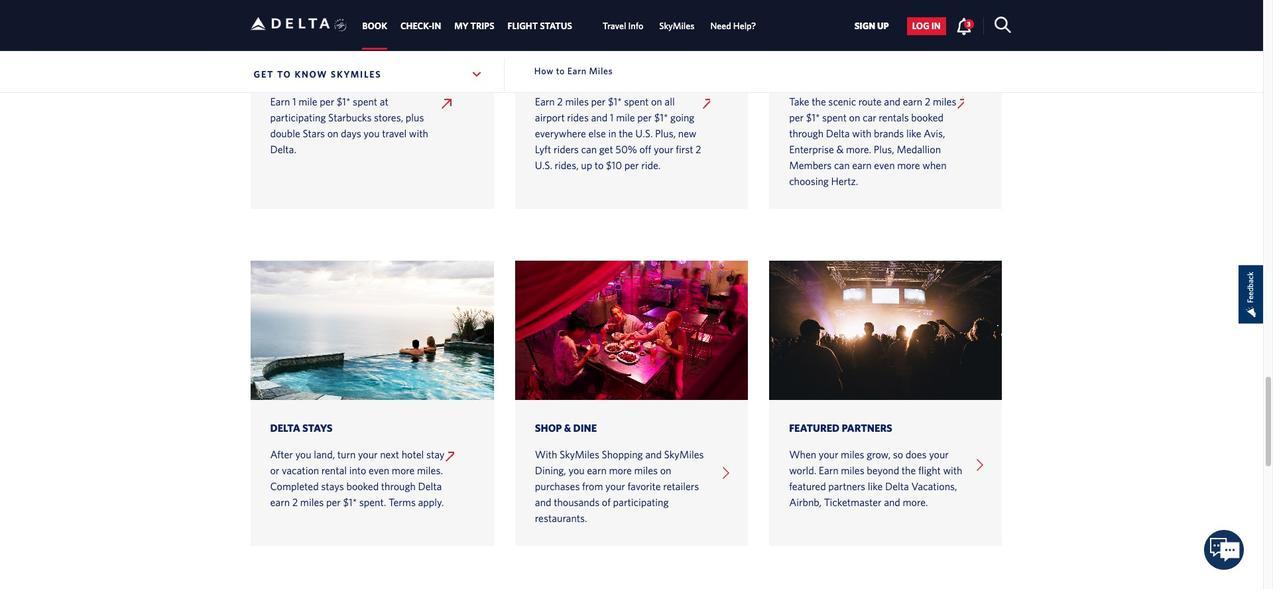 Task type: describe. For each thing, give the bounding box(es) containing it.
up
[[878, 21, 890, 31]]

info
[[629, 21, 644, 31]]

0 vertical spatial u.s.
[[636, 127, 653, 139]]

$1* down all
[[655, 111, 668, 123]]

earn inside "when your miles grow, so does your world. earn miles beyond the flight with featured partners like delta vacations, airbnb, ticketmaster and more."
[[819, 465, 839, 476]]

ride.
[[642, 159, 661, 171]]

50%
[[616, 143, 637, 155]]

2 up airport
[[557, 96, 563, 108]]

your inside earn 2 miles per $1* spent on all airport rides and 1 mile per $1* going everywhere else in the u.s. plus, new lyft riders can get 50% off your first 2 u.s. rides, up to $10 per ride.
[[654, 143, 674, 155]]

miles inside after you land, turn your next hotel stay or vacation rental into even more miles. completed stays booked through delta earn 2 miles per $1* spent. terms apply.
[[300, 496, 324, 508]]

so
[[894, 449, 904, 461]]

medallion
[[897, 143, 942, 155]]

the inside take the scenic route and earn 2 miles per $1* spent on car rentals booked through delta with brands like avis, enterprise & more. plus, medallion members can earn even more when choosing hertz.
[[812, 96, 827, 108]]

when
[[923, 159, 947, 171]]

after
[[270, 449, 293, 461]]

need
[[711, 21, 732, 31]]

you inside earn 1 mile per $1* spent at participating starbucks stores, plus double stars on days you travel with delta.
[[364, 127, 380, 139]]

per up off
[[638, 111, 652, 123]]

$1* inside take the scenic route and earn 2 miles per $1* spent on car rentals booked through delta with brands like avis, enterprise & more. plus, medallion members can earn even more when choosing hertz.
[[807, 111, 820, 123]]

in inside 'button'
[[932, 21, 941, 31]]

earn up the hertz.
[[853, 159, 872, 171]]

from
[[583, 480, 603, 492]]

partners
[[842, 422, 893, 434]]

spent for on
[[625, 96, 649, 108]]

with inside "when your miles grow, so does your world. earn miles beyond the flight with featured partners like delta vacations, airbnb, ticketmaster and more."
[[944, 465, 963, 476]]

travel
[[603, 21, 627, 31]]

my trips
[[455, 21, 495, 31]]

per inside take the scenic route and earn 2 miles per $1* spent on car rentals booked through delta with brands like avis, enterprise & more. plus, medallion members can earn even more when choosing hertz.
[[790, 111, 804, 123]]

book link
[[363, 14, 387, 38]]

delta up after
[[270, 422, 300, 434]]

get to know skymiles button
[[250, 58, 486, 91]]

grow,
[[867, 449, 891, 461]]

choosing
[[790, 175, 829, 187]]

rentals
[[879, 111, 909, 123]]

more inside with skymiles shopping and skymiles dining, you earn more miles on purchases from your favorite retailers and thousands of participating restaurants.
[[609, 465, 632, 476]]

on inside earn 1 mile per $1* spent at participating starbucks stores, plus double stars on days you travel with delta.
[[328, 127, 339, 139]]

miles up partners
[[841, 465, 865, 476]]

log in
[[913, 21, 941, 31]]

delta inside "when your miles grow, so does your world. earn miles beyond the flight with featured partners like delta vacations, airbnb, ticketmaster and more."
[[886, 480, 910, 492]]

check-in
[[401, 21, 441, 31]]

next
[[380, 449, 399, 461]]

restaurants.
[[535, 512, 588, 524]]

earn inside earn 1 mile per $1* spent at participating starbucks stores, plus double stars on days you travel with delta.
[[270, 96, 290, 108]]

check-in link
[[401, 14, 441, 38]]

to for how
[[556, 66, 565, 76]]

in
[[432, 21, 441, 31]]

2 right first
[[696, 143, 702, 155]]

you inside with skymiles shopping and skymiles dining, you earn more miles on purchases from your favorite retailers and thousands of participating restaurants.
[[569, 465, 585, 476]]

$1* inside earn 1 mile per $1* spent at participating starbucks stores, plus double stars on days you travel with delta.
[[337, 96, 351, 108]]

take the scenic route and earn 2 miles per $1* spent on car rentals booked through delta with brands like avis, enterprise & more. plus, medallion members can earn even more when choosing hertz. link
[[790, 67, 984, 189]]

booked inside take the scenic route and earn 2 miles per $1* spent on car rentals booked through delta with brands like avis, enterprise & more. plus, medallion members can earn even more when choosing hertz.
[[912, 111, 944, 123]]

and right shopping
[[646, 449, 662, 461]]

shop & dine
[[535, 422, 597, 434]]

first
[[676, 143, 694, 155]]

stays
[[303, 422, 333, 434]]

participating inside earn 1 mile per $1* spent at participating starbucks stores, plus double stars on days you travel with delta.
[[270, 111, 326, 123]]

even inside after you land, turn your next hotel stay or vacation rental into even more miles. completed stays booked through delta earn 2 miles per $1* spent. terms apply.
[[369, 465, 390, 476]]

per down 50%
[[625, 159, 639, 171]]

route
[[859, 96, 882, 108]]

stores,
[[374, 111, 404, 123]]

rides
[[567, 111, 589, 123]]

starbucks inside earn 1 mile per $1* spent at participating starbucks stores, plus double stars on days you travel with delta.
[[328, 111, 372, 123]]

turn
[[338, 449, 356, 461]]

message us image
[[1205, 530, 1245, 570]]

avis,
[[924, 127, 946, 139]]

terms
[[389, 496, 416, 508]]

this link opens another site in a new window that may not follow the same accessibility policies as delta air lines. image for earn 1 mile per $1* spent at participating starbucks stores, plus double stars on days you travel with delta.
[[442, 99, 454, 109]]

can inside earn 2 miles per $1* spent on all airport rides and 1 mile per $1* going everywhere else in the u.s. plus, new lyft riders can get 50% off your first 2 u.s. rides, up to $10 per ride.
[[582, 143, 597, 155]]

book
[[363, 21, 387, 31]]

on inside earn 2 miles per $1* spent on all airport rides and 1 mile per $1* going everywhere else in the u.s. plus, new lyft riders can get 50% off your first 2 u.s. rides, up to $10 per ride.
[[652, 96, 663, 108]]

3
[[968, 20, 971, 28]]

take
[[790, 96, 810, 108]]

dining,
[[535, 465, 566, 476]]

delta.
[[270, 143, 297, 155]]

days
[[341, 127, 361, 139]]

tab list containing book
[[356, 0, 765, 50]]

$1* down miles
[[608, 96, 622, 108]]

how to earn miles
[[535, 66, 613, 76]]

to inside earn 2 miles per $1* spent on all airport rides and 1 mile per $1* going everywhere else in the u.s. plus, new lyft riders can get 50% off your first 2 u.s. rides, up to $10 per ride.
[[595, 159, 604, 171]]

spent.
[[359, 496, 386, 508]]

to for get
[[277, 69, 292, 80]]

log
[[913, 21, 930, 31]]

partners
[[829, 480, 866, 492]]

flight
[[508, 21, 538, 31]]

2 inside take the scenic route and earn 2 miles per $1* spent on car rentals booked through delta with brands like avis, enterprise & more. plus, medallion members can earn even more when choosing hertz.
[[925, 96, 931, 108]]

with for delta
[[853, 127, 872, 139]]

brands
[[874, 127, 905, 139]]

even inside take the scenic route and earn 2 miles per $1* spent on car rentals booked through delta with brands like avis, enterprise & more. plus, medallion members can earn even more when choosing hertz.
[[875, 159, 895, 171]]

everywhere
[[535, 127, 586, 139]]

booked inside after you land, turn your next hotel stay or vacation rental into even more miles. completed stays booked through delta earn 2 miles per $1* spent. terms apply.
[[347, 480, 379, 492]]

per inside earn 1 mile per $1* spent at participating starbucks stores, plus double stars on days you travel with delta.
[[320, 96, 334, 108]]

miles.
[[417, 465, 443, 476]]

& inside take the scenic route and earn 2 miles per $1* spent on car rentals booked through delta with brands like avis, enterprise & more. plus, medallion members can earn even more when choosing hertz.
[[837, 143, 844, 155]]

airport
[[535, 111, 565, 123]]

trips
[[471, 21, 495, 31]]

stays
[[321, 480, 344, 492]]

miles inside earn 2 miles per $1* spent on all airport rides and 1 mile per $1* going everywhere else in the u.s. plus, new lyft riders can get 50% off your first 2 u.s. rides, up to $10 per ride.
[[566, 96, 589, 108]]

beyond
[[867, 465, 900, 476]]

get to know skymiles
[[254, 69, 382, 80]]

vacations,
[[912, 480, 958, 492]]

members
[[790, 159, 832, 171]]

delta stays
[[270, 422, 333, 434]]

does
[[906, 449, 927, 461]]

0 vertical spatial starbucks
[[270, 69, 328, 81]]

your inside after you land, turn your next hotel stay or vacation rental into even more miles. completed stays booked through delta earn 2 miles per $1* spent. terms apply.
[[358, 449, 378, 461]]

thousands
[[554, 496, 600, 508]]

at
[[380, 96, 389, 108]]

off
[[640, 143, 652, 155]]

status
[[540, 21, 572, 31]]

earn 1 mile per $1* spent at participating starbucks stores, plus double stars on days you travel with delta.
[[270, 96, 429, 155]]

need help?
[[711, 21, 757, 31]]

scenic
[[829, 96, 857, 108]]

like inside take the scenic route and earn 2 miles per $1* spent on car rentals booked through delta with brands like avis, enterprise & more. plus, medallion members can earn even more when choosing hertz.
[[907, 127, 922, 139]]

1 inside earn 1 mile per $1* spent at participating starbucks stores, plus double stars on days you travel with delta.
[[293, 96, 296, 108]]

or
[[270, 465, 280, 476]]

1 inside earn 2 miles per $1* spent on all airport rides and 1 mile per $1* going everywhere else in the u.s. plus, new lyft riders can get 50% off your first 2 u.s. rides, up to $10 per ride.
[[610, 111, 614, 123]]

ticketmaster
[[825, 496, 882, 508]]

vacation
[[282, 465, 319, 476]]

skymiles right info
[[660, 21, 695, 31]]

featured
[[790, 480, 826, 492]]

flight
[[919, 465, 941, 476]]

retailers
[[664, 480, 699, 492]]

after you land, turn your next hotel stay or vacation rental into even more miles. completed stays booked through delta earn 2 miles per $1* spent. terms apply.
[[270, 449, 445, 508]]



Task type: locate. For each thing, give the bounding box(es) containing it.
earn up partners
[[819, 465, 839, 476]]

1 horizontal spatial booked
[[912, 111, 944, 123]]

2 horizontal spatial with
[[944, 465, 963, 476]]

even down next
[[369, 465, 390, 476]]

participating inside with skymiles shopping and skymiles dining, you earn more miles on purchases from your favorite retailers and thousands of participating restaurants.
[[613, 496, 669, 508]]

mile
[[299, 96, 318, 108], [616, 111, 635, 123]]

earn down 'completed'
[[270, 496, 290, 508]]

know
[[295, 69, 328, 80]]

skymiles up retailers
[[664, 449, 704, 461]]

you right days
[[364, 127, 380, 139]]

in
[[932, 21, 941, 31], [609, 127, 617, 139]]

on inside with skymiles shopping and skymiles dining, you earn more miles on purchases from your favorite retailers and thousands of participating restaurants.
[[661, 465, 672, 476]]

0 vertical spatial more.
[[847, 143, 872, 155]]

earn inside after you land, turn your next hotel stay or vacation rental into even more miles. completed stays booked through delta earn 2 miles per $1* spent. terms apply.
[[270, 496, 290, 508]]

0 vertical spatial like
[[907, 127, 922, 139]]

0 vertical spatial even
[[875, 159, 895, 171]]

plus, left new
[[656, 127, 676, 139]]

1 horizontal spatial more
[[609, 465, 632, 476]]

1 horizontal spatial mile
[[616, 111, 635, 123]]

on left days
[[328, 127, 339, 139]]

1 vertical spatial more.
[[903, 496, 929, 508]]

0 horizontal spatial u.s.
[[535, 159, 553, 171]]

1 horizontal spatial the
[[812, 96, 827, 108]]

per inside after you land, turn your next hotel stay or vacation rental into even more miles. completed stays booked through delta earn 2 miles per $1* spent. terms apply.
[[326, 496, 341, 508]]

per down miles
[[591, 96, 606, 108]]

and up rentals
[[885, 96, 901, 108]]

1 vertical spatial even
[[369, 465, 390, 476]]

starbucks up days
[[328, 111, 372, 123]]

1 vertical spatial booked
[[347, 480, 379, 492]]

more down shopping
[[609, 465, 632, 476]]

0 horizontal spatial this link opens another site in a new window that may not follow the same accessibility policies as delta air lines. image
[[442, 99, 454, 109]]

in right log
[[932, 21, 941, 31]]

and inside earn 2 miles per $1* spent on all airport rides and 1 mile per $1* going everywhere else in the u.s. plus, new lyft riders can get 50% off your first 2 u.s. rides, up to $10 per ride.
[[592, 111, 608, 123]]

1 vertical spatial the
[[619, 127, 633, 139]]

0 horizontal spatial you
[[296, 449, 312, 461]]

u.s. up off
[[636, 127, 653, 139]]

when
[[790, 449, 817, 461]]

travel info
[[603, 21, 644, 31]]

0 horizontal spatial mile
[[299, 96, 318, 108]]

apply.
[[418, 496, 444, 508]]

0 horizontal spatial participating
[[270, 111, 326, 123]]

$1* down 'take'
[[807, 111, 820, 123]]

spent
[[353, 96, 378, 108], [625, 96, 649, 108], [823, 111, 847, 123]]

0 vertical spatial mile
[[299, 96, 318, 108]]

u.s. down lyft at the left top of page
[[535, 159, 553, 171]]

skymiles link
[[660, 14, 695, 38]]

per down get to know skymiles
[[320, 96, 334, 108]]

1 vertical spatial &
[[564, 422, 571, 434]]

more
[[898, 159, 921, 171], [392, 465, 415, 476], [609, 465, 632, 476]]

in right else in the top left of the page
[[609, 127, 617, 139]]

more inside after you land, turn your next hotel stay or vacation rental into even more miles. completed stays booked through delta earn 2 miles per $1* spent. terms apply.
[[392, 465, 415, 476]]

0 horizontal spatial booked
[[347, 480, 379, 492]]

earn up airport
[[535, 96, 555, 108]]

and up else in the top left of the page
[[592, 111, 608, 123]]

double
[[270, 127, 300, 139]]

1 horizontal spatial &
[[837, 143, 844, 155]]

lyft
[[535, 143, 552, 155]]

travel info link
[[603, 14, 644, 38]]

0 horizontal spatial through
[[381, 480, 416, 492]]

1 horizontal spatial u.s.
[[636, 127, 653, 139]]

1 vertical spatial can
[[835, 159, 850, 171]]

featured partners
[[790, 422, 893, 434]]

0 horizontal spatial in
[[609, 127, 617, 139]]

help?
[[734, 21, 757, 31]]

to right get
[[277, 69, 292, 80]]

0 horizontal spatial starbucks
[[270, 69, 328, 81]]

this link opens another site in a new window that may not follow the same accessibility policies as delta air lines. image
[[442, 99, 454, 109], [703, 99, 710, 109], [958, 99, 965, 109]]

like inside "when your miles grow, so does your world. earn miles beyond the flight with featured partners like delta vacations, airbnb, ticketmaster and more."
[[868, 480, 883, 492]]

0 horizontal spatial more.
[[847, 143, 872, 155]]

more.
[[847, 143, 872, 155], [903, 496, 929, 508]]

your
[[654, 143, 674, 155], [358, 449, 378, 461], [819, 449, 839, 461], [930, 449, 949, 461], [606, 480, 626, 492]]

booked
[[912, 111, 944, 123], [347, 480, 379, 492]]

to
[[556, 66, 565, 76], [277, 69, 292, 80], [595, 159, 604, 171]]

to right up on the left of the page
[[595, 159, 604, 171]]

delta inside take the scenic route and earn 2 miles per $1* spent on car rentals booked through delta with brands like avis, enterprise & more. plus, medallion members can earn even more when choosing hertz.
[[827, 127, 850, 139]]

per down the stays
[[326, 496, 341, 508]]

2 down 'completed'
[[292, 496, 298, 508]]

need help? link
[[711, 14, 757, 38]]

with down car
[[853, 127, 872, 139]]

on inside take the scenic route and earn 2 miles per $1* spent on car rentals booked through delta with brands like avis, enterprise & more. plus, medallion members can earn even more when choosing hertz.
[[850, 111, 861, 123]]

more. inside "when your miles grow, so does your world. earn miles beyond the flight with featured partners like delta vacations, airbnb, ticketmaster and more."
[[903, 496, 929, 508]]

0 horizontal spatial more
[[392, 465, 415, 476]]

1 horizontal spatial plus,
[[874, 143, 895, 155]]

all
[[665, 96, 675, 108]]

on up retailers
[[661, 465, 672, 476]]

on left all
[[652, 96, 663, 108]]

2 inside after you land, turn your next hotel stay or vacation rental into even more miles. completed stays booked through delta earn 2 miles per $1* spent. terms apply.
[[292, 496, 298, 508]]

earn
[[568, 66, 587, 76], [270, 96, 290, 108], [535, 96, 555, 108], [819, 465, 839, 476]]

2 horizontal spatial the
[[902, 465, 916, 476]]

car
[[863, 111, 877, 123]]

even
[[875, 159, 895, 171], [369, 465, 390, 476]]

0 horizontal spatial spent
[[353, 96, 378, 108]]

and inside take the scenic route and earn 2 miles per $1* spent on car rentals booked through delta with brands like avis, enterprise & more. plus, medallion members can earn even more when choosing hertz.
[[885, 96, 901, 108]]

1 vertical spatial participating
[[613, 496, 669, 508]]

and down beyond
[[885, 496, 901, 508]]

2 horizontal spatial spent
[[823, 111, 847, 123]]

sign up
[[855, 21, 890, 31]]

on left car
[[850, 111, 861, 123]]

with inside earn 1 mile per $1* spent at participating starbucks stores, plus double stars on days you travel with delta.
[[409, 127, 429, 139]]

skymiles inside dropdown button
[[331, 69, 382, 80]]

like
[[907, 127, 922, 139], [868, 480, 883, 492]]

with right flight
[[944, 465, 963, 476]]

more. inside take the scenic route and earn 2 miles per $1* spent on car rentals booked through delta with brands like avis, enterprise & more. plus, medallion members can earn even more when choosing hertz.
[[847, 143, 872, 155]]

starbucks
[[270, 69, 328, 81], [328, 111, 372, 123]]

1 down know
[[293, 96, 296, 108]]

world.
[[790, 465, 817, 476]]

participating down favorite
[[613, 496, 669, 508]]

0 horizontal spatial &
[[564, 422, 571, 434]]

earn 2 miles per $1* spent on all airport rides and 1 mile per $1* going everywhere else in the u.s. plus, new lyft riders can get 50% off your first 2 u.s. rides, up to $10 per ride.
[[535, 96, 702, 171]]

more. down car
[[847, 143, 872, 155]]

with for travel
[[409, 127, 429, 139]]

2 this link opens another site in a new window that may not follow the same accessibility policies as delta air lines. image from the left
[[703, 99, 710, 109]]

1 horizontal spatial to
[[556, 66, 565, 76]]

even down "brands"
[[875, 159, 895, 171]]

2 horizontal spatial this link opens another site in a new window that may not follow the same accessibility policies as delta air lines. image
[[958, 99, 965, 109]]

0 horizontal spatial can
[[582, 143, 597, 155]]

else
[[589, 127, 606, 139]]

you inside after you land, turn your next hotel stay or vacation rental into even more miles. completed stays booked through delta earn 2 miles per $1* spent. terms apply.
[[296, 449, 312, 461]]

plus, inside earn 2 miles per $1* spent on all airport rides and 1 mile per $1* going everywhere else in the u.s. plus, new lyft riders can get 50% off your first 2 u.s. rides, up to $10 per ride.
[[656, 127, 676, 139]]

your up flight
[[930, 449, 949, 461]]

with
[[409, 127, 429, 139], [853, 127, 872, 139], [944, 465, 963, 476]]

2 horizontal spatial to
[[595, 159, 604, 171]]

mile up 50%
[[616, 111, 635, 123]]

you
[[364, 127, 380, 139], [296, 449, 312, 461], [569, 465, 585, 476]]

with skymiles shopping and skymiles dining, you earn more miles on purchases from your favorite retailers and thousands of participating restaurants.
[[535, 449, 704, 524]]

this link opens another site in a new window that may not follow the same accessibility policies as delta air lines. image for take the scenic route and earn 2 miles per $1* spent on car rentals booked through delta with brands like avis, enterprise & more. plus, medallion members can earn even more when choosing hertz.
[[958, 99, 965, 109]]

spent left all
[[625, 96, 649, 108]]

earn down get
[[270, 96, 290, 108]]

airbnb,
[[790, 496, 822, 508]]

1 horizontal spatial through
[[790, 127, 824, 139]]

mile inside earn 2 miles per $1* spent on all airport rides and 1 mile per $1* going everywhere else in the u.s. plus, new lyft riders can get 50% off your first 2 u.s. rides, up to $10 per ride.
[[616, 111, 635, 123]]

the right 'take'
[[812, 96, 827, 108]]

the inside "when your miles grow, so does your world. earn miles beyond the flight with featured partners like delta vacations, airbnb, ticketmaster and more."
[[902, 465, 916, 476]]

booked down into
[[347, 480, 379, 492]]

through inside after you land, turn your next hotel stay or vacation rental into even more miles. completed stays booked through delta earn 2 miles per $1* spent. terms apply.
[[381, 480, 416, 492]]

with inside take the scenic route and earn 2 miles per $1* spent on car rentals booked through delta with brands like avis, enterprise & more. plus, medallion members can earn even more when choosing hertz.
[[853, 127, 872, 139]]

earn
[[903, 96, 923, 108], [853, 159, 872, 171], [587, 465, 607, 476], [270, 496, 290, 508]]

earn inside with skymiles shopping and skymiles dining, you earn more miles on purchases from your favorite retailers and thousands of participating restaurants.
[[587, 465, 607, 476]]

earn inside earn 2 miles per $1* spent on all airport rides and 1 mile per $1* going everywhere else in the u.s. plus, new lyft riders can get 50% off your first 2 u.s. rides, up to $10 per ride.
[[535, 96, 555, 108]]

2 vertical spatial you
[[569, 465, 585, 476]]

in inside earn 2 miles per $1* spent on all airport rides and 1 mile per $1* going everywhere else in the u.s. plus, new lyft riders can get 50% off your first 2 u.s. rides, up to $10 per ride.
[[609, 127, 617, 139]]

miles up avis,
[[934, 96, 957, 108]]

per
[[320, 96, 334, 108], [591, 96, 606, 108], [638, 111, 652, 123], [790, 111, 804, 123], [625, 159, 639, 171], [326, 496, 341, 508]]

delta down beyond
[[886, 480, 910, 492]]

0 vertical spatial 1
[[293, 96, 296, 108]]

through inside take the scenic route and earn 2 miles per $1* spent on car rentals booked through delta with brands like avis, enterprise & more. plus, medallion members can earn even more when choosing hertz.
[[790, 127, 824, 139]]

0 vertical spatial through
[[790, 127, 824, 139]]

your up of
[[606, 480, 626, 492]]

with
[[535, 449, 558, 461]]

delta up enterprise
[[827, 127, 850, 139]]

hertz.
[[832, 175, 859, 187]]

0 horizontal spatial even
[[369, 465, 390, 476]]

0 vertical spatial &
[[837, 143, 844, 155]]

plus,
[[656, 127, 676, 139], [874, 143, 895, 155]]

flight status
[[508, 21, 572, 31]]

1 horizontal spatial like
[[907, 127, 922, 139]]

my
[[455, 21, 469, 31]]

1 horizontal spatial can
[[835, 159, 850, 171]]

$1* inside after you land, turn your next hotel stay or vacation rental into even more miles. completed stays booked through delta earn 2 miles per $1* spent. terms apply.
[[343, 496, 357, 508]]

rental
[[322, 465, 347, 476]]

of
[[602, 496, 611, 508]]

participating up double
[[270, 111, 326, 123]]

spent down scenic
[[823, 111, 847, 123]]

up
[[581, 159, 593, 171]]

0 vertical spatial participating
[[270, 111, 326, 123]]

plus, down "brands"
[[874, 143, 895, 155]]

travel
[[382, 127, 407, 139]]

the inside earn 2 miles per $1* spent on all airport rides and 1 mile per $1* going everywhere else in the u.s. plus, new lyft riders can get 50% off your first 2 u.s. rides, up to $10 per ride.
[[619, 127, 633, 139]]

2 horizontal spatial you
[[569, 465, 585, 476]]

1 vertical spatial in
[[609, 127, 617, 139]]

miles up rides
[[566, 96, 589, 108]]

skymiles up at
[[331, 69, 382, 80]]

1 vertical spatial 1
[[610, 111, 614, 123]]

can up up on the left of the page
[[582, 143, 597, 155]]

1 horizontal spatial you
[[364, 127, 380, 139]]

1 vertical spatial like
[[868, 480, 883, 492]]

u.s.
[[636, 127, 653, 139], [535, 159, 553, 171]]

mile down know
[[299, 96, 318, 108]]

spent for at
[[353, 96, 378, 108]]

how
[[535, 66, 554, 76]]

1 horizontal spatial even
[[875, 159, 895, 171]]

1 horizontal spatial 1
[[610, 111, 614, 123]]

the up 50%
[[619, 127, 633, 139]]

tab list
[[356, 0, 765, 50]]

0 vertical spatial you
[[364, 127, 380, 139]]

participating
[[270, 111, 326, 123], [613, 496, 669, 508]]

earn left miles
[[568, 66, 587, 76]]

and
[[885, 96, 901, 108], [592, 111, 608, 123], [646, 449, 662, 461], [535, 496, 552, 508], [885, 496, 901, 508]]

and inside "when your miles grow, so does your world. earn miles beyond the flight with featured partners like delta vacations, airbnb, ticketmaster and more."
[[885, 496, 901, 508]]

skymiles down dine
[[560, 449, 600, 461]]

enterprise
[[790, 143, 835, 155]]

0 horizontal spatial like
[[868, 480, 883, 492]]

land,
[[314, 449, 335, 461]]

stay
[[427, 449, 445, 461]]

& left dine
[[564, 422, 571, 434]]

booked up avis,
[[912, 111, 944, 123]]

0 horizontal spatial 1
[[293, 96, 296, 108]]

miles left grow,
[[841, 449, 865, 461]]

delta down miles.
[[418, 480, 442, 492]]

my trips link
[[455, 14, 495, 38]]

0 horizontal spatial to
[[277, 69, 292, 80]]

flight status link
[[508, 14, 572, 38]]

get
[[254, 69, 274, 80]]

1 horizontal spatial this link opens another site in a new window that may not follow the same accessibility policies as delta air lines. image
[[703, 99, 710, 109]]

and down "purchases"
[[535, 496, 552, 508]]

on
[[652, 96, 663, 108], [850, 111, 861, 123], [328, 127, 339, 139], [661, 465, 672, 476]]

your inside with skymiles shopping and skymiles dining, you earn more miles on purchases from your favorite retailers and thousands of participating restaurants.
[[606, 480, 626, 492]]

per down 'take'
[[790, 111, 804, 123]]

1 vertical spatial mile
[[616, 111, 635, 123]]

your right off
[[654, 143, 674, 155]]

spent left at
[[353, 96, 378, 108]]

0 horizontal spatial the
[[619, 127, 633, 139]]

into
[[349, 465, 366, 476]]

more. down vacations,
[[903, 496, 929, 508]]

miles inside with skymiles shopping and skymiles dining, you earn more miles on purchases from your favorite retailers and thousands of participating restaurants.
[[635, 465, 658, 476]]

to right how at left
[[556, 66, 565, 76]]

rides,
[[555, 159, 579, 171]]

delta air lines image
[[250, 3, 330, 44]]

like up medallion
[[907, 127, 922, 139]]

2 vertical spatial the
[[902, 465, 916, 476]]

when your miles grow, so does your world. earn miles beyond the flight with featured partners like delta vacations, airbnb, ticketmaster and more.
[[790, 449, 963, 508]]

through up terms
[[381, 480, 416, 492]]

this link opens another site in a new window that may not follow the same accessibility policies as delta air lines. image inside the take the scenic route and earn 2 miles per $1* spent on car rentals booked through delta with brands like avis, enterprise & more. plus, medallion members can earn even more when choosing hertz. link
[[958, 99, 965, 109]]

your up into
[[358, 449, 378, 461]]

1 vertical spatial you
[[296, 449, 312, 461]]

2 horizontal spatial more
[[898, 159, 921, 171]]

1 horizontal spatial starbucks
[[328, 111, 372, 123]]

1 up get
[[610, 111, 614, 123]]

1 vertical spatial through
[[381, 480, 416, 492]]

1 horizontal spatial with
[[853, 127, 872, 139]]

miles down 'completed'
[[300, 496, 324, 508]]

hotel
[[402, 449, 424, 461]]

this link opens another site in a new window that may not follow the same accessibility policies as delta air lines. image for earn 2 miles per $1* spent on all airport rides and 1 mile per $1* going everywhere else in the u.s. plus, new lyft riders can get 50% off your first 2 u.s. rides, up to $10 per ride.
[[703, 99, 710, 109]]

1 vertical spatial plus,
[[874, 143, 895, 155]]

like down beyond
[[868, 480, 883, 492]]

0 vertical spatial can
[[582, 143, 597, 155]]

the down does
[[902, 465, 916, 476]]

1 horizontal spatial participating
[[613, 496, 669, 508]]

1 this link opens another site in a new window that may not follow the same accessibility policies as delta air lines. image from the left
[[442, 99, 454, 109]]

3 this link opens another site in a new window that may not follow the same accessibility policies as delta air lines. image from the left
[[958, 99, 965, 109]]

completed
[[270, 480, 319, 492]]

sign up link
[[850, 17, 895, 35]]

2 up avis,
[[925, 96, 931, 108]]

0 vertical spatial the
[[812, 96, 827, 108]]

0 horizontal spatial plus,
[[656, 127, 676, 139]]

miles up favorite
[[635, 465, 658, 476]]

$1* left spent.
[[343, 496, 357, 508]]

more down medallion
[[898, 159, 921, 171]]

starbucks down delta air lines image
[[270, 69, 328, 81]]

1 vertical spatial u.s.
[[535, 159, 553, 171]]

delta inside after you land, turn your next hotel stay or vacation rental into even more miles. completed stays booked through delta earn 2 miles per $1* spent. terms apply.
[[418, 480, 442, 492]]

your right when
[[819, 449, 839, 461]]

stars
[[303, 127, 325, 139]]

with down plus
[[409, 127, 429, 139]]

lyft
[[535, 69, 558, 81]]

0 horizontal spatial with
[[409, 127, 429, 139]]

miles inside take the scenic route and earn 2 miles per $1* spent on car rentals booked through delta with brands like avis, enterprise & more. plus, medallion members can earn even more when choosing hertz.
[[934, 96, 957, 108]]

log in button
[[907, 17, 947, 35]]

1 horizontal spatial more.
[[903, 496, 929, 508]]

earn up rentals
[[903, 96, 923, 108]]

purchases
[[535, 480, 580, 492]]

you up from at bottom left
[[569, 465, 585, 476]]

0 vertical spatial plus,
[[656, 127, 676, 139]]

to inside get to know skymiles dropdown button
[[277, 69, 292, 80]]

1 horizontal spatial spent
[[625, 96, 649, 108]]

spent inside earn 1 mile per $1* spent at participating starbucks stores, plus double stars on days you travel with delta.
[[353, 96, 378, 108]]

$1* up days
[[337, 96, 351, 108]]

0 vertical spatial booked
[[912, 111, 944, 123]]

spent inside take the scenic route and earn 2 miles per $1* spent on car rentals booked through delta with brands like avis, enterprise & more. plus, medallion members can earn even more when choosing hertz.
[[823, 111, 847, 123]]

0 vertical spatial in
[[932, 21, 941, 31]]

& right enterprise
[[837, 143, 844, 155]]

can inside take the scenic route and earn 2 miles per $1* spent on car rentals booked through delta with brands like avis, enterprise & more. plus, medallion members can earn even more when choosing hertz.
[[835, 159, 850, 171]]

more down hotel on the bottom
[[392, 465, 415, 476]]

this link opens another site in a new window that may not follow the same accessibility policies as delta air lines. image
[[446, 452, 454, 462]]

skyteam image
[[334, 5, 347, 46]]

mile inside earn 1 mile per $1* spent at participating starbucks stores, plus double stars on days you travel with delta.
[[299, 96, 318, 108]]

miles
[[590, 66, 613, 76]]

more inside take the scenic route and earn 2 miles per $1* spent on car rentals booked through delta with brands like avis, enterprise & more. plus, medallion members can earn even more when choosing hertz.
[[898, 159, 921, 171]]

through up enterprise
[[790, 127, 824, 139]]

plus, inside take the scenic route and earn 2 miles per $1* spent on car rentals booked through delta with brands like avis, enterprise & more. plus, medallion members can earn even more when choosing hertz.
[[874, 143, 895, 155]]

1 vertical spatial starbucks
[[328, 111, 372, 123]]

1 horizontal spatial in
[[932, 21, 941, 31]]

riders
[[554, 143, 579, 155]]

you up vacation
[[296, 449, 312, 461]]

can up the hertz.
[[835, 159, 850, 171]]

spent inside earn 2 miles per $1* spent on all airport rides and 1 mile per $1* going everywhere else in the u.s. plus, new lyft riders can get 50% off your first 2 u.s. rides, up to $10 per ride.
[[625, 96, 649, 108]]

sign
[[855, 21, 876, 31]]

new
[[679, 127, 697, 139]]

earn up from at bottom left
[[587, 465, 607, 476]]

get
[[600, 143, 614, 155]]

favorite
[[628, 480, 661, 492]]



Task type: vqa. For each thing, say whether or not it's contained in the screenshot.
the rightmost the even
yes



